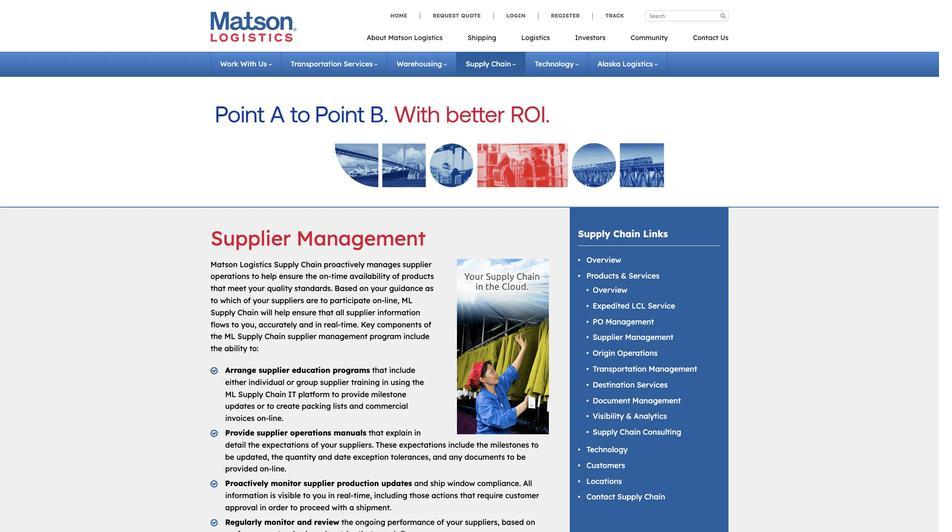 Task type: vqa. For each thing, say whether or not it's contained in the screenshot.
2,390's Outside Length:
no



Task type: describe. For each thing, give the bounding box(es) containing it.
regularly
[[225, 518, 262, 527]]

information inside and ship window compliance. all information is visible to you in real-time, including those actions that require customer approval in order to proceed with a shipment.
[[225, 491, 268, 501]]

that up which in the left of the page
[[211, 284, 226, 293]]

your inside that explain in detail the expectations of your suppliers. these expectations include the milestones to be updated, the quantity and date exception tolerances, and any documents to be provided on-line.
[[321, 440, 337, 450]]

accurately
[[259, 320, 297, 330]]

proactively monitor supplier production updates
[[225, 479, 412, 489]]

supplier inside "that include either individual or group supplier training in using the ml supply chain it platform to provide milestone updates or to create packing lists and commercial invoices on-line."
[[320, 378, 349, 387]]

line. inside "that include either individual or group supplier training in using the ml supply chain it platform to provide milestone updates or to create packing lists and commercial invoices on-line."
[[269, 414, 284, 423]]

1 horizontal spatial technology link
[[587, 445, 628, 455]]

expedited
[[593, 301, 630, 311]]

transportation services link
[[291, 59, 378, 68]]

provided
[[225, 464, 258, 474]]

either
[[225, 378, 247, 387]]

origin operations
[[593, 349, 658, 358]]

supply inside "that include either individual or group supplier training in using the ml supply chain it platform to provide milestone updates or to create packing lists and commercial invoices on-line."
[[238, 390, 263, 399]]

on- up standards.
[[319, 272, 331, 281]]

visibility & analytics link
[[593, 412, 667, 421]]

participate
[[330, 296, 371, 305]]

on inside the matson logistics supply chain proactively manages supplier operations to help ensure the on-time availability of products that meet your quality standards. based on your guidance as to which of your suppliers are to participate on-line, ml supply chain will help ensure that all supplier information flows to you, accurately and in real-time. key components of the ml supply chain supplier management program include the ability to:
[[360, 284, 369, 293]]

lists
[[333, 402, 347, 411]]

in inside "that include either individual or group supplier training in using the ml supply chain it platform to provide milestone updates or to create packing lists and commercial invoices on-line."
[[382, 378, 389, 387]]

the up standards.
[[305, 272, 317, 281]]

consulting
[[643, 428, 682, 437]]

warehousing
[[397, 59, 442, 68]]

service
[[648, 301, 675, 311]]

operations inside the matson logistics supply chain proactively manages supplier operations to help ensure the on-time availability of products that meet your quality standards. based on your guidance as to which of your suppliers are to participate on-line, ml supply chain will help ensure that all supplier information flows to you, accurately and in real-time. key components of the ml supply chain supplier management program include the ability to:
[[211, 272, 250, 281]]

supplier down 'create'
[[257, 428, 288, 438]]

management up the proactively
[[297, 226, 426, 251]]

matson logistics supply chain proactively manages supplier operations to help ensure the on-time availability of products that meet your quality standards. based on your guidance as to which of your suppliers are to participate on-line, ml supply chain will help ensure that all supplier information flows to you, accurately and in real-time. key components of the ml supply chain supplier management program include the ability to:
[[211, 260, 434, 354]]

0 horizontal spatial or
[[257, 402, 265, 411]]

0 horizontal spatial performance
[[225, 530, 272, 532]]

meet
[[228, 284, 246, 293]]

expedited lcl service
[[593, 301, 675, 311]]

0 vertical spatial ensure
[[279, 272, 303, 281]]

home
[[391, 12, 407, 19]]

contact for contact supply chain
[[587, 492, 615, 502]]

that explain in detail the expectations of your suppliers. these expectations include the milestones to be updated, the quantity and date exception tolerances, and any documents to be provided on-line.
[[225, 428, 539, 474]]

that inside and ship window compliance. all information is visible to you in real-time, including those actions that require customer approval in order to proceed with a shipment.
[[460, 491, 475, 501]]

supplier up key
[[346, 308, 375, 317]]

proactively
[[324, 260, 365, 269]]

supplier up proceed
[[304, 479, 335, 489]]

including
[[374, 491, 407, 501]]

logistics down login
[[522, 33, 550, 42]]

matson logistics image
[[211, 12, 297, 42]]

order
[[268, 503, 288, 513]]

technology inside supply chain links 'section'
[[587, 445, 628, 455]]

investors link
[[563, 31, 618, 48]]

management
[[319, 332, 368, 342]]

milestone
[[371, 390, 407, 399]]

date
[[334, 452, 351, 462]]

supplier up "individual"
[[259, 366, 290, 375]]

of right components
[[424, 320, 431, 330]]

investors
[[575, 33, 606, 42]]

us inside contact us link
[[721, 33, 729, 42]]

0 vertical spatial help
[[261, 272, 277, 281]]

contact supply chain link
[[587, 492, 665, 502]]

you inside "the ongoing performance of your suppliers, based on performance standards and metrics that you define."
[[375, 530, 389, 532]]

tolerances,
[[391, 452, 431, 462]]

services for destination
[[637, 380, 668, 390]]

suppliers
[[272, 296, 304, 305]]

exception
[[353, 452, 389, 462]]

information inside the matson logistics supply chain proactively manages supplier operations to help ensure the on-time availability of products that meet your quality standards. based on your guidance as to which of your suppliers are to participate on-line, ml supply chain will help ensure that all supplier information flows to you, accurately and in real-time. key components of the ml supply chain supplier management program include the ability to:
[[378, 308, 420, 317]]

proceed
[[300, 503, 330, 513]]

locations
[[587, 477, 622, 486]]

time.
[[341, 320, 359, 330]]

logistics inside the matson logistics supply chain proactively manages supplier operations to help ensure the on-time availability of products that meet your quality standards. based on your guidance as to which of your suppliers are to participate on-line, ml supply chain will help ensure that all supplier information flows to you, accurately and in real-time. key components of the ml supply chain supplier management program include the ability to:
[[240, 260, 272, 269]]

components
[[377, 320, 422, 330]]

1 horizontal spatial or
[[287, 378, 294, 387]]

home link
[[391, 12, 420, 19]]

create
[[276, 402, 300, 411]]

register link
[[538, 12, 593, 19]]

commercial
[[366, 402, 408, 411]]

about matson logistics
[[367, 33, 443, 42]]

the ongoing performance of your suppliers, based on performance standards and metrics that you define.
[[225, 518, 535, 532]]

real- inside and ship window compliance. all information is visible to you in real-time, including those actions that require customer approval in order to proceed with a shipment.
[[337, 491, 354, 501]]

ability
[[224, 344, 247, 354]]

matson inside top menu 'navigation'
[[388, 33, 412, 42]]

products & services
[[587, 271, 660, 281]]

key
[[361, 320, 375, 330]]

in inside that explain in detail the expectations of your suppliers. these expectations include the milestones to be updated, the quantity and date exception tolerances, and any documents to be provided on-line.
[[414, 428, 421, 438]]

visibility & analytics
[[593, 412, 667, 421]]

overview link for po management
[[593, 285, 628, 295]]

that inside that explain in detail the expectations of your suppliers. these expectations include the milestones to be updated, the quantity and date exception tolerances, and any documents to be provided on-line.
[[369, 428, 384, 438]]

actions
[[432, 491, 458, 501]]

links
[[643, 228, 668, 240]]

that left all
[[319, 308, 334, 317]]

as
[[425, 284, 434, 293]]

analytics
[[634, 412, 667, 421]]

supplier up products
[[403, 260, 432, 269]]

visible
[[278, 491, 301, 501]]

alaska
[[598, 59, 621, 68]]

track link
[[593, 12, 624, 19]]

document management
[[593, 396, 681, 406]]

management for po management link
[[606, 317, 654, 327]]

origin operations link
[[593, 349, 658, 358]]

document
[[593, 396, 631, 406]]

standards.
[[294, 284, 333, 293]]

ml inside "that include either individual or group supplier training in using the ml supply chain it platform to provide milestone updates or to create packing lists and commercial invoices on-line."
[[225, 390, 236, 399]]

documents
[[465, 452, 505, 462]]

provide
[[341, 390, 369, 399]]

all
[[523, 479, 532, 489]]

transportation for transportation management
[[593, 364, 647, 374]]

alaska logistics link
[[598, 59, 658, 68]]

transportation services
[[291, 59, 373, 68]]

the inside "the ongoing performance of your suppliers, based on performance standards and metrics that you define."
[[342, 518, 353, 527]]

define.
[[391, 530, 416, 532]]

contact us
[[693, 33, 729, 42]]

education
[[292, 366, 330, 375]]

in up "with"
[[328, 491, 335, 501]]

time
[[331, 272, 348, 281]]

and inside the matson logistics supply chain proactively manages supplier operations to help ensure the on-time availability of products that meet your quality standards. based on your guidance as to which of your suppliers are to participate on-line, ml supply chain will help ensure that all supplier information flows to you, accurately and in real-time. key components of the ml supply chain supplier management program include the ability to:
[[299, 320, 313, 330]]

the down flows
[[211, 332, 222, 342]]

using
[[391, 378, 410, 387]]

overview for po management
[[593, 285, 628, 295]]

monitor for performance
[[264, 518, 295, 527]]

customer
[[505, 491, 539, 501]]

chain inside "that include either individual or group supplier training in using the ml supply chain it platform to provide milestone updates or to create packing lists and commercial invoices on-line."
[[265, 390, 286, 399]]

the left quantity
[[271, 452, 283, 462]]

of up guidance
[[392, 272, 400, 281]]

the inside "that include either individual or group supplier training in using the ml supply chain it platform to provide milestone updates or to create packing lists and commercial invoices on-line."
[[412, 378, 424, 387]]

0 vertical spatial supplier
[[211, 226, 291, 251]]

2 expectations from the left
[[399, 440, 446, 450]]

you inside and ship window compliance. all information is visible to you in real-time, including those actions that require customer approval in order to proceed with a shipment.
[[313, 491, 326, 501]]

platform
[[298, 390, 330, 399]]

login link
[[494, 12, 538, 19]]

your inside "the ongoing performance of your suppliers, based on performance standards and metrics that you define."
[[446, 518, 463, 527]]

individual
[[249, 378, 285, 387]]

review
[[314, 518, 339, 527]]

your up will
[[253, 296, 269, 305]]

matson inside the matson logistics supply chain proactively manages supplier operations to help ensure the on-time availability of products that meet your quality standards. based on your guidance as to which of your suppliers are to participate on-line, ml supply chain will help ensure that all supplier information flows to you, accurately and in real-time. key components of the ml supply chain supplier management program include the ability to:
[[211, 260, 238, 269]]

and left any
[[433, 452, 447, 462]]

supply chain links section
[[560, 208, 739, 532]]

on- down availability
[[373, 296, 385, 305]]

real- inside the matson logistics supply chain proactively manages supplier operations to help ensure the on-time availability of products that meet your quality standards. based on your guidance as to which of your suppliers are to participate on-line, ml supply chain will help ensure that all supplier information flows to you, accurately and in real-time. key components of the ml supply chain supplier management program include the ability to:
[[324, 320, 341, 330]]

quote
[[461, 12, 481, 19]]

contact us link
[[681, 31, 729, 48]]

updates inside "that include either individual or group supplier training in using the ml supply chain it platform to provide milestone updates or to create packing lists and commercial invoices on-line."
[[225, 402, 255, 411]]

of down meet
[[243, 296, 251, 305]]

manuals
[[334, 428, 367, 438]]

contact for contact us
[[693, 33, 719, 42]]



Task type: locate. For each thing, give the bounding box(es) containing it.
line. down 'create'
[[269, 414, 284, 423]]

Search search field
[[645, 10, 729, 21]]

include inside "that include either individual or group supplier training in using the ml supply chain it platform to provide milestone updates or to create packing lists and commercial invoices on-line."
[[389, 366, 415, 375]]

1 vertical spatial overview
[[593, 285, 628, 295]]

in up milestone in the bottom left of the page
[[382, 378, 389, 387]]

technology link up customers link
[[587, 445, 628, 455]]

supply chain consulting
[[593, 428, 682, 437]]

your up "date"
[[321, 440, 337, 450]]

us right the with
[[258, 59, 267, 68]]

1 vertical spatial real-
[[337, 491, 354, 501]]

ml up ability
[[224, 332, 235, 342]]

real- down all
[[324, 320, 341, 330]]

overview link
[[587, 255, 621, 265], [593, 285, 628, 295]]

1 horizontal spatial us
[[721, 33, 729, 42]]

community
[[631, 33, 668, 42]]

& down document management
[[626, 412, 632, 421]]

0 horizontal spatial updates
[[225, 402, 255, 411]]

shipment.
[[356, 503, 392, 513]]

on-
[[319, 272, 331, 281], [373, 296, 385, 305], [257, 414, 269, 423], [260, 464, 272, 474]]

2 vertical spatial include
[[448, 440, 475, 450]]

the right using
[[412, 378, 424, 387]]

2 vertical spatial ml
[[225, 390, 236, 399]]

products
[[402, 272, 434, 281]]

technology
[[535, 59, 574, 68], [587, 445, 628, 455]]

be down milestones
[[517, 452, 526, 462]]

overview link for technology
[[587, 255, 621, 265]]

0 vertical spatial overview link
[[587, 255, 621, 265]]

that down window
[[460, 491, 475, 501]]

community link
[[618, 31, 681, 48]]

logistics up meet
[[240, 260, 272, 269]]

supply chain consulting link
[[593, 428, 682, 437]]

0 horizontal spatial supplier
[[211, 226, 291, 251]]

services down transportation management
[[637, 380, 668, 390]]

0 vertical spatial us
[[721, 33, 729, 42]]

request quote link
[[420, 12, 494, 19]]

overview link up expedited
[[593, 285, 628, 295]]

document management link
[[593, 396, 681, 406]]

management for supplier management link
[[625, 333, 674, 342]]

and down review
[[313, 530, 327, 532]]

metrics
[[329, 530, 356, 532]]

that down ongoing
[[358, 530, 373, 532]]

1 horizontal spatial contact
[[693, 33, 719, 42]]

and up standards
[[297, 518, 312, 527]]

that up these
[[369, 428, 384, 438]]

include inside the matson logistics supply chain proactively manages supplier operations to help ensure the on-time availability of products that meet your quality standards. based on your guidance as to which of your suppliers are to participate on-line, ml supply chain will help ensure that all supplier information flows to you, accurately and in real-time. key components of the ml supply chain supplier management program include the ability to:
[[404, 332, 430, 342]]

0 horizontal spatial operations
[[211, 272, 250, 281]]

help
[[261, 272, 277, 281], [275, 308, 290, 317]]

or up it
[[287, 378, 294, 387]]

program
[[370, 332, 401, 342]]

0 vertical spatial real-
[[324, 320, 341, 330]]

of down actions on the left of the page
[[437, 518, 444, 527]]

ml down either
[[225, 390, 236, 399]]

management up operations
[[625, 333, 674, 342]]

shipping
[[468, 33, 496, 42]]

management up "analytics"
[[633, 396, 681, 406]]

information down proactively
[[225, 491, 268, 501]]

operations up quantity
[[290, 428, 331, 438]]

and inside "the ongoing performance of your suppliers, based on performance standards and metrics that you define."
[[313, 530, 327, 532]]

alaska logistics
[[598, 59, 653, 68]]

0 vertical spatial or
[[287, 378, 294, 387]]

0 vertical spatial overview
[[587, 255, 621, 265]]

monitor down order on the left of the page
[[264, 518, 295, 527]]

1 horizontal spatial supplier management
[[593, 333, 674, 342]]

0 vertical spatial line.
[[269, 414, 284, 423]]

these
[[376, 440, 397, 450]]

products & services link
[[587, 271, 660, 281]]

you down proactively monitor supplier production updates
[[313, 491, 326, 501]]

transportation
[[291, 59, 342, 68], [593, 364, 647, 374]]

in down are
[[315, 320, 322, 330]]

1 vertical spatial line.
[[272, 464, 286, 474]]

1 vertical spatial supplier management
[[593, 333, 674, 342]]

that inside "that include either individual or group supplier training in using the ml supply chain it platform to provide milestone updates or to create packing lists and commercial invoices on-line."
[[372, 366, 387, 375]]

overview
[[587, 255, 621, 265], [593, 285, 628, 295]]

management for transportation management link
[[649, 364, 697, 374]]

contact inside contact us link
[[693, 33, 719, 42]]

transportation inside supply chain links 'section'
[[593, 364, 647, 374]]

1 vertical spatial overview link
[[593, 285, 628, 295]]

1 horizontal spatial updates
[[381, 479, 412, 489]]

0 horizontal spatial transportation
[[291, 59, 342, 68]]

in inside the matson logistics supply chain proactively manages supplier operations to help ensure the on-time availability of products that meet your quality standards. based on your guidance as to which of your suppliers are to participate on-line, ml supply chain will help ensure that all supplier information flows to you, accurately and in real-time. key components of the ml supply chain supplier management program include the ability to:
[[315, 320, 322, 330]]

1 vertical spatial services
[[629, 271, 660, 281]]

ongoing
[[355, 518, 385, 527]]

technology link down top menu 'navigation'
[[535, 59, 579, 68]]

0 vertical spatial ml
[[402, 296, 413, 305]]

1 vertical spatial you
[[375, 530, 389, 532]]

1 vertical spatial on
[[526, 518, 535, 527]]

logistics link
[[509, 31, 563, 48]]

include
[[404, 332, 430, 342], [389, 366, 415, 375], [448, 440, 475, 450]]

1 be from the left
[[225, 452, 234, 462]]

monitor for to
[[271, 479, 301, 489]]

include up any
[[448, 440, 475, 450]]

ml down guidance
[[402, 296, 413, 305]]

performance up define.
[[388, 518, 435, 527]]

alaska services image
[[216, 85, 723, 197]]

0 vertical spatial performance
[[388, 518, 435, 527]]

include up using
[[389, 366, 415, 375]]

register
[[551, 12, 580, 19]]

include inside that explain in detail the expectations of your suppliers. these expectations include the milestones to be updated, the quantity and date exception tolerances, and any documents to be provided on-line.
[[448, 440, 475, 450]]

help up quality
[[261, 272, 277, 281]]

1 expectations from the left
[[262, 440, 309, 450]]

contact
[[693, 33, 719, 42], [587, 492, 615, 502]]

0 horizontal spatial matson
[[211, 260, 238, 269]]

1 horizontal spatial transportation
[[593, 364, 647, 374]]

expectations down provide supplier operations manuals
[[262, 440, 309, 450]]

packing
[[302, 402, 331, 411]]

on down availability
[[360, 284, 369, 293]]

1 horizontal spatial be
[[517, 452, 526, 462]]

information up components
[[378, 308, 420, 317]]

your
[[248, 284, 265, 293], [371, 284, 387, 293], [253, 296, 269, 305], [321, 440, 337, 450], [446, 518, 463, 527]]

0 vertical spatial transportation
[[291, 59, 342, 68]]

quantity
[[285, 452, 316, 462]]

0 vertical spatial contact
[[693, 33, 719, 42]]

and left "date"
[[318, 452, 332, 462]]

the
[[305, 272, 317, 281], [211, 332, 222, 342], [211, 344, 222, 354], [412, 378, 424, 387], [248, 440, 260, 450], [477, 440, 488, 450], [271, 452, 283, 462], [342, 518, 353, 527]]

and inside and ship window compliance. all information is visible to you in real-time, including those actions that require customer approval in order to proceed with a shipment.
[[414, 479, 428, 489]]

1 horizontal spatial performance
[[388, 518, 435, 527]]

1 horizontal spatial on
[[526, 518, 535, 527]]

matson down home
[[388, 33, 412, 42]]

0 horizontal spatial be
[[225, 452, 234, 462]]

0 vertical spatial operations
[[211, 272, 250, 281]]

supplier management link
[[593, 333, 674, 342]]

your left suppliers,
[[446, 518, 463, 527]]

that inside "the ongoing performance of your suppliers, based on performance standards and metrics that you define."
[[358, 530, 373, 532]]

1 horizontal spatial you
[[375, 530, 389, 532]]

updates up invoices
[[225, 402, 255, 411]]

work with us link
[[220, 59, 272, 68]]

services for transportation
[[344, 59, 373, 68]]

in
[[315, 320, 322, 330], [382, 378, 389, 387], [414, 428, 421, 438], [328, 491, 335, 501], [260, 503, 266, 513]]

suppliers,
[[465, 518, 500, 527]]

line. down quantity
[[272, 464, 286, 474]]

services up lcl
[[629, 271, 660, 281]]

overview link up products
[[587, 255, 621, 265]]

compliance.
[[477, 479, 521, 489]]

services down about
[[344, 59, 373, 68]]

shipping link
[[455, 31, 509, 48]]

on- inside that explain in detail the expectations of your suppliers. these expectations include the milestones to be updated, the quantity and date exception tolerances, and any documents to be provided on-line.
[[260, 464, 272, 474]]

0 vertical spatial information
[[378, 308, 420, 317]]

contact supply chain
[[587, 492, 665, 502]]

1 vertical spatial technology
[[587, 445, 628, 455]]

0 horizontal spatial information
[[225, 491, 268, 501]]

1 vertical spatial operations
[[290, 428, 331, 438]]

on- down updated,
[[260, 464, 272, 474]]

customers link
[[587, 461, 625, 470]]

supply chain link
[[466, 59, 516, 68]]

on right based
[[526, 518, 535, 527]]

1 vertical spatial updates
[[381, 479, 412, 489]]

contact down 'locations'
[[587, 492, 615, 502]]

supplier
[[211, 226, 291, 251], [593, 333, 623, 342]]

ensure up quality
[[279, 272, 303, 281]]

regularly monitor and review
[[225, 518, 339, 527]]

0 vertical spatial include
[[404, 332, 430, 342]]

your right meet
[[248, 284, 265, 293]]

of inside "the ongoing performance of your suppliers, based on performance standards and metrics that you define."
[[437, 518, 444, 527]]

line. inside that explain in detail the expectations of your suppliers. these expectations include the milestones to be updated, the quantity and date exception tolerances, and any documents to be provided on-line.
[[272, 464, 286, 474]]

supplier management up the proactively
[[211, 226, 426, 251]]

performance
[[388, 518, 435, 527], [225, 530, 272, 532]]

are
[[306, 296, 318, 305]]

0 horizontal spatial supplier management
[[211, 226, 426, 251]]

1 vertical spatial technology link
[[587, 445, 628, 455]]

the up updated,
[[248, 440, 260, 450]]

1 vertical spatial &
[[626, 412, 632, 421]]

supplier management inside supply chain links 'section'
[[593, 333, 674, 342]]

of up quantity
[[311, 440, 319, 450]]

1 horizontal spatial technology
[[587, 445, 628, 455]]

of inside that explain in detail the expectations of your suppliers. these expectations include the milestones to be updated, the quantity and date exception tolerances, and any documents to be provided on-line.
[[311, 440, 319, 450]]

1 vertical spatial or
[[257, 402, 265, 411]]

availability
[[350, 272, 390, 281]]

management up supplier management link
[[606, 317, 654, 327]]

supply chain links
[[578, 228, 668, 240]]

po
[[593, 317, 604, 327]]

transportation for transportation services
[[291, 59, 342, 68]]

0 horizontal spatial technology
[[535, 59, 574, 68]]

0 vertical spatial technology link
[[535, 59, 579, 68]]

help up accurately
[[275, 308, 290, 317]]

1 vertical spatial matson
[[211, 260, 238, 269]]

1 vertical spatial contact
[[587, 492, 615, 502]]

customers
[[587, 461, 625, 470]]

management for document management link
[[633, 396, 681, 406]]

real- up "with"
[[337, 491, 354, 501]]

to:
[[249, 344, 259, 354]]

login
[[506, 12, 526, 19]]

1 vertical spatial ensure
[[292, 308, 317, 317]]

1 vertical spatial us
[[258, 59, 267, 68]]

updates up including on the left of page
[[381, 479, 412, 489]]

matson up meet
[[211, 260, 238, 269]]

0 horizontal spatial technology link
[[535, 59, 579, 68]]

1 horizontal spatial supplier
[[593, 333, 623, 342]]

provide supplier operations manuals
[[225, 428, 367, 438]]

1 vertical spatial supplier
[[593, 333, 623, 342]]

overview for technology
[[587, 255, 621, 265]]

0 horizontal spatial us
[[258, 59, 267, 68]]

0 vertical spatial updates
[[225, 402, 255, 411]]

with
[[240, 59, 256, 68]]

and down provide
[[349, 402, 363, 411]]

supplier inside supply chain links 'section'
[[593, 333, 623, 342]]

1 vertical spatial include
[[389, 366, 415, 375]]

detail
[[225, 440, 246, 450]]

manages
[[367, 260, 401, 269]]

require
[[477, 491, 503, 501]]

group
[[296, 378, 318, 387]]

0 vertical spatial supplier management
[[211, 226, 426, 251]]

0 horizontal spatial expectations
[[262, 440, 309, 450]]

2 be from the left
[[517, 452, 526, 462]]

on inside "the ongoing performance of your suppliers, based on performance standards and metrics that you define."
[[526, 518, 535, 527]]

the left ability
[[211, 344, 222, 354]]

all
[[336, 308, 344, 317]]

1 vertical spatial transportation
[[593, 364, 647, 374]]

supplier down 'programs' on the left of the page
[[320, 378, 349, 387]]

contact inside supply chain links 'section'
[[587, 492, 615, 502]]

you
[[313, 491, 326, 501], [375, 530, 389, 532]]

0 vertical spatial services
[[344, 59, 373, 68]]

search image
[[721, 13, 726, 18]]

logistics
[[414, 33, 443, 42], [522, 33, 550, 42], [623, 59, 653, 68], [240, 260, 272, 269]]

based
[[502, 518, 524, 527]]

you down ongoing
[[375, 530, 389, 532]]

0 horizontal spatial you
[[313, 491, 326, 501]]

programs
[[333, 366, 370, 375]]

None search field
[[645, 10, 729, 21]]

technology down top menu 'navigation'
[[535, 59, 574, 68]]

performance down "regularly"
[[225, 530, 272, 532]]

& for products
[[621, 271, 627, 281]]

operations up meet
[[211, 272, 250, 281]]

supply chain
[[466, 59, 511, 68]]

any
[[449, 452, 463, 462]]

invoices
[[225, 414, 255, 423]]

ensure down are
[[292, 308, 317, 317]]

and ship window compliance. all information is visible to you in real-time, including those actions that require customer approval in order to proceed with a shipment.
[[225, 479, 539, 513]]

1 horizontal spatial matson
[[388, 33, 412, 42]]

supplier management up operations
[[593, 333, 674, 342]]

suppliers.
[[339, 440, 374, 450]]

1 vertical spatial ml
[[224, 332, 235, 342]]

time,
[[354, 491, 372, 501]]

which
[[220, 296, 241, 305]]

in right explain
[[414, 428, 421, 438]]

1 horizontal spatial expectations
[[399, 440, 446, 450]]

top menu navigation
[[367, 31, 729, 48]]

0 vertical spatial &
[[621, 271, 627, 281]]

0 vertical spatial technology
[[535, 59, 574, 68]]

on- inside "that include either individual or group supplier training in using the ml supply chain it platform to provide milestone updates or to create packing lists and commercial invoices on-line."
[[257, 414, 269, 423]]

po management link
[[593, 317, 654, 327]]

products
[[587, 271, 619, 281]]

transportation management
[[593, 364, 697, 374]]

0 vertical spatial matson
[[388, 33, 412, 42]]

2 vertical spatial services
[[637, 380, 668, 390]]

& for visibility
[[626, 412, 632, 421]]

0 horizontal spatial on
[[360, 284, 369, 293]]

logistics up warehousing link
[[414, 33, 443, 42]]

and up those
[[414, 479, 428, 489]]

request quote
[[433, 12, 481, 19]]

that up the training
[[372, 366, 387, 375]]

your down availability
[[371, 284, 387, 293]]

supplier down accurately
[[288, 332, 317, 342]]

monitor up visible
[[271, 479, 301, 489]]

logistics down community link
[[623, 59, 653, 68]]

and inside "that include either individual or group supplier training in using the ml supply chain it platform to provide milestone updates or to create packing lists and commercial invoices on-line."
[[349, 402, 363, 411]]

expedited lcl service link
[[593, 301, 675, 311]]

1 horizontal spatial operations
[[290, 428, 331, 438]]

in left order on the left of the page
[[260, 503, 266, 513]]

expectations
[[262, 440, 309, 450], [399, 440, 446, 450]]

1 vertical spatial monitor
[[264, 518, 295, 527]]

be down detail
[[225, 452, 234, 462]]

& right products
[[621, 271, 627, 281]]

1 horizontal spatial information
[[378, 308, 420, 317]]

0 horizontal spatial contact
[[587, 492, 615, 502]]

or down "individual"
[[257, 402, 265, 411]]

supply
[[466, 59, 489, 68], [578, 228, 611, 240], [274, 260, 299, 269], [211, 308, 235, 317], [238, 332, 262, 342], [238, 390, 263, 399], [593, 428, 618, 437], [618, 492, 642, 502]]

guidance
[[389, 284, 423, 293]]

is
[[270, 491, 276, 501]]

transportation management link
[[593, 364, 697, 374]]

1 vertical spatial performance
[[225, 530, 272, 532]]

1 vertical spatial information
[[225, 491, 268, 501]]

a
[[349, 503, 354, 513]]

1 vertical spatial help
[[275, 308, 290, 317]]

technology up customers link
[[587, 445, 628, 455]]

0 vertical spatial you
[[313, 491, 326, 501]]

the up "documents"
[[477, 440, 488, 450]]

0 vertical spatial monitor
[[271, 479, 301, 489]]

0 vertical spatial on
[[360, 284, 369, 293]]

will
[[261, 308, 273, 317]]

of
[[392, 272, 400, 281], [243, 296, 251, 305], [424, 320, 431, 330], [311, 440, 319, 450], [437, 518, 444, 527]]

line.
[[269, 414, 284, 423], [272, 464, 286, 474]]

and down are
[[299, 320, 313, 330]]

management
[[297, 226, 426, 251], [606, 317, 654, 327], [625, 333, 674, 342], [649, 364, 697, 374], [633, 396, 681, 406]]



